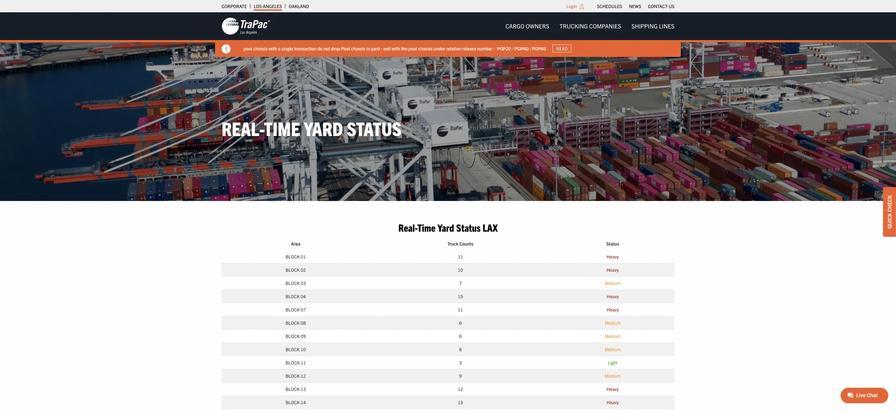 Task type: locate. For each thing, give the bounding box(es) containing it.
pool
[[244, 46, 252, 51], [409, 46, 417, 51]]

11 for block 01
[[458, 254, 463, 260]]

time for real-time yard status lax
[[418, 221, 436, 234]]

3 chassis from the left
[[418, 46, 433, 51]]

3 medium from the top
[[605, 334, 621, 339]]

yard for real-time yard status
[[304, 116, 343, 140]]

/ left pop45
[[530, 46, 531, 51]]

real- for real-time yard status
[[222, 116, 264, 140]]

9 block from the top
[[286, 360, 300, 366]]

08
[[301, 320, 306, 326]]

10 up 7
[[458, 267, 463, 273]]

4 medium from the top
[[605, 347, 621, 353]]

1 horizontal spatial time
[[418, 221, 436, 234]]

yard for real-time yard status lax
[[438, 221, 454, 234]]

2 medium from the top
[[605, 320, 621, 326]]

0 vertical spatial yard
[[304, 116, 343, 140]]

13 down 9
[[458, 400, 463, 406]]

09
[[301, 334, 306, 339]]

/ left pop40
[[512, 46, 514, 51]]

time
[[264, 116, 300, 140], [418, 221, 436, 234]]

heavy for block 04
[[607, 294, 619, 300]]

12 block from the top
[[286, 400, 300, 406]]

chassis
[[253, 46, 268, 51], [351, 46, 366, 51], [418, 46, 433, 51]]

2 horizontal spatial chassis
[[418, 46, 433, 51]]

0 vertical spatial real-
[[222, 116, 264, 140]]

1 with from the left
[[269, 46, 277, 51]]

1 horizontal spatial /
[[530, 46, 531, 51]]

0 horizontal spatial real-
[[222, 116, 264, 140]]

pool right the solid image
[[244, 46, 252, 51]]

corporate link
[[222, 2, 247, 11]]

heavy
[[607, 254, 619, 260], [607, 267, 619, 273], [607, 294, 619, 300], [607, 307, 619, 313], [607, 387, 619, 392], [607, 400, 619, 406]]

- left exit on the left
[[381, 46, 383, 51]]

11
[[458, 254, 463, 260], [458, 307, 463, 313], [301, 360, 306, 366]]

6
[[459, 320, 462, 326], [459, 334, 462, 339]]

5 heavy from the top
[[607, 387, 619, 392]]

0 vertical spatial status
[[347, 116, 402, 140]]

1 vertical spatial 11
[[458, 307, 463, 313]]

cargo owners link
[[501, 20, 555, 33]]

block left 07
[[286, 307, 300, 313]]

1 vertical spatial 13
[[458, 400, 463, 406]]

block 11
[[286, 360, 306, 366]]

6 block from the top
[[286, 320, 300, 326]]

0 horizontal spatial /
[[512, 46, 514, 51]]

2 chassis from the left
[[351, 46, 366, 51]]

11 down truck counts
[[458, 254, 463, 260]]

with left a
[[269, 46, 277, 51]]

heavy for block 01
[[607, 254, 619, 260]]

11 down block 10
[[301, 360, 306, 366]]

los
[[254, 3, 262, 9]]

medium for block 08
[[605, 320, 621, 326]]

los angeles
[[254, 3, 282, 9]]

status for real-time yard status
[[347, 116, 402, 140]]

1 horizontal spatial -
[[494, 46, 495, 51]]

1 vertical spatial time
[[418, 221, 436, 234]]

2 vertical spatial 11
[[301, 360, 306, 366]]

0 vertical spatial 13
[[301, 387, 306, 392]]

- right number
[[494, 46, 495, 51]]

1 vertical spatial 6
[[459, 334, 462, 339]]

block down block 10
[[286, 360, 300, 366]]

heavy for block 07
[[607, 307, 619, 313]]

1 vertical spatial real-
[[399, 221, 418, 234]]

12 down 9
[[458, 387, 463, 392]]

block left 01
[[286, 254, 300, 260]]

3 block from the top
[[286, 280, 300, 286]]

pool
[[341, 46, 350, 51]]

11 block from the top
[[286, 387, 300, 392]]

relative
[[446, 46, 461, 51]]

news link
[[629, 2, 642, 11]]

1 vertical spatial 10
[[301, 347, 306, 353]]

1 horizontal spatial yard
[[438, 221, 454, 234]]

block for block 14
[[286, 400, 300, 406]]

block down 'block 09'
[[286, 347, 300, 353]]

5 block from the top
[[286, 307, 300, 313]]

13
[[301, 387, 306, 392], [458, 400, 463, 406]]

6 for block 09
[[459, 334, 462, 339]]

0 horizontal spatial 13
[[301, 387, 306, 392]]

block left 08
[[286, 320, 300, 326]]

status
[[347, 116, 402, 140], [456, 221, 481, 234], [607, 241, 619, 247]]

3
[[459, 360, 462, 366]]

1 vertical spatial yard
[[438, 221, 454, 234]]

yard
[[304, 116, 343, 140], [438, 221, 454, 234]]

pop20
[[497, 46, 511, 51]]

0 horizontal spatial pool
[[244, 46, 252, 51]]

oakland
[[289, 3, 309, 9]]

0 horizontal spatial 10
[[301, 347, 306, 353]]

cargo
[[506, 22, 525, 30]]

0 horizontal spatial time
[[264, 116, 300, 140]]

0 horizontal spatial with
[[269, 46, 277, 51]]

0 horizontal spatial chassis
[[253, 46, 268, 51]]

0 vertical spatial time
[[264, 116, 300, 140]]

angeles
[[263, 3, 282, 9]]

los angeles image
[[222, 17, 270, 35]]

2 vertical spatial status
[[607, 241, 619, 247]]

12 down the block 11
[[301, 373, 306, 379]]

read
[[557, 46, 568, 51]]

1 pool from the left
[[244, 46, 252, 51]]

0 vertical spatial 12
[[301, 373, 306, 379]]

1 horizontal spatial with
[[392, 46, 400, 51]]

quick
[[887, 214, 893, 229]]

block left 03
[[286, 280, 300, 286]]

pool right 'the'
[[409, 46, 417, 51]]

menu bar inside banner
[[501, 20, 680, 33]]

5 medium from the top
[[605, 373, 621, 379]]

menu bar down light 'image'
[[501, 20, 680, 33]]

pool chassis with a single transaction  do not drop pool chassis in yard -  exit with the pool chassis under relative release number -  pop20 / pop40 / pop45
[[244, 46, 546, 51]]

1 horizontal spatial 10
[[458, 267, 463, 273]]

1 block from the top
[[286, 254, 300, 260]]

1 6 from the top
[[459, 320, 462, 326]]

2 horizontal spatial status
[[607, 241, 619, 247]]

banner containing cargo owners
[[0, 12, 897, 57]]

heavy for block 14
[[607, 400, 619, 406]]

corporate
[[222, 3, 247, 9]]

12
[[301, 373, 306, 379], [458, 387, 463, 392]]

0 horizontal spatial 12
[[301, 373, 306, 379]]

time for real-time yard status
[[264, 116, 300, 140]]

chassis left in
[[351, 46, 366, 51]]

trucking companies
[[560, 22, 622, 30]]

1 vertical spatial menu bar
[[501, 20, 680, 33]]

real-time yard status lax
[[399, 221, 498, 234]]

0 horizontal spatial -
[[381, 46, 383, 51]]

10 block from the top
[[286, 373, 300, 379]]

medium for block 09
[[605, 334, 621, 339]]

1 horizontal spatial 13
[[458, 400, 463, 406]]

0 horizontal spatial yard
[[304, 116, 343, 140]]

-
[[381, 46, 383, 51], [494, 46, 495, 51]]

2 heavy from the top
[[607, 267, 619, 273]]

chassis left under
[[418, 46, 433, 51]]

10 down 09
[[301, 347, 306, 353]]

real-
[[222, 116, 264, 140], [399, 221, 418, 234]]

truck
[[448, 241, 459, 247]]

10
[[458, 267, 463, 273], [301, 347, 306, 353]]

block left 14
[[286, 400, 300, 406]]

menu bar up the shipping on the right top of page
[[594, 2, 678, 11]]

block down the block 11
[[286, 373, 300, 379]]

7 block from the top
[[286, 334, 300, 339]]

3 heavy from the top
[[607, 294, 619, 300]]

block for block 12
[[286, 373, 300, 379]]

1 medium from the top
[[605, 280, 621, 286]]

heavy for block 02
[[607, 267, 619, 273]]

2 block from the top
[[286, 267, 300, 273]]

11 down '15'
[[458, 307, 463, 313]]

1 vertical spatial 12
[[458, 387, 463, 392]]

menu bar containing schedules
[[594, 2, 678, 11]]

block left the 02
[[286, 267, 300, 273]]

block up block 14
[[286, 387, 300, 392]]

menu bar containing cargo owners
[[501, 20, 680, 33]]

1 horizontal spatial real-
[[399, 221, 418, 234]]

light
[[608, 360, 618, 366]]

with left 'the'
[[392, 46, 400, 51]]

trucking
[[560, 22, 588, 30]]

medium
[[605, 280, 621, 286], [605, 320, 621, 326], [605, 334, 621, 339], [605, 347, 621, 353], [605, 373, 621, 379]]

chassis left a
[[253, 46, 268, 51]]

1 vertical spatial status
[[456, 221, 481, 234]]

/
[[512, 46, 514, 51], [530, 46, 531, 51]]

8 block from the top
[[286, 347, 300, 353]]

truck counts
[[448, 241, 474, 247]]

4 heavy from the top
[[607, 307, 619, 313]]

block 10
[[286, 347, 306, 353]]

block 03
[[286, 280, 306, 286]]

1 horizontal spatial status
[[456, 221, 481, 234]]

4 block from the top
[[286, 294, 300, 300]]

real- for real-time yard status lax
[[399, 221, 418, 234]]

block
[[286, 254, 300, 260], [286, 267, 300, 273], [286, 280, 300, 286], [286, 294, 300, 300], [286, 307, 300, 313], [286, 320, 300, 326], [286, 334, 300, 339], [286, 347, 300, 353], [286, 360, 300, 366], [286, 373, 300, 379], [286, 387, 300, 392], [286, 400, 300, 406]]

1 horizontal spatial chassis
[[351, 46, 366, 51]]

trucking companies link
[[555, 20, 627, 33]]

1 - from the left
[[381, 46, 383, 51]]

1 horizontal spatial pool
[[409, 46, 417, 51]]

with
[[269, 46, 277, 51], [392, 46, 400, 51]]

oakland link
[[289, 2, 309, 11]]

schedules link
[[597, 2, 622, 11]]

banner
[[0, 12, 897, 57]]

1 heavy from the top
[[607, 254, 619, 260]]

pop40
[[515, 46, 529, 51]]

2 6 from the top
[[459, 334, 462, 339]]

quick check
[[887, 196, 893, 229]]

9
[[459, 373, 462, 379]]

13 up 14
[[301, 387, 306, 392]]

do
[[318, 46, 323, 51]]

block left 09
[[286, 334, 300, 339]]

0 vertical spatial menu bar
[[594, 2, 678, 11]]

0 vertical spatial 6
[[459, 320, 462, 326]]

contact us link
[[648, 2, 675, 11]]

menu bar
[[594, 2, 678, 11], [501, 20, 680, 33]]

0 vertical spatial 11
[[458, 254, 463, 260]]

0 horizontal spatial status
[[347, 116, 402, 140]]

6 heavy from the top
[[607, 400, 619, 406]]

under
[[434, 46, 445, 51]]

block left 04
[[286, 294, 300, 300]]

contact us
[[648, 3, 675, 9]]



Task type: vqa. For each thing, say whether or not it's contained in the screenshot.
Lines
yes



Task type: describe. For each thing, give the bounding box(es) containing it.
transaction
[[294, 46, 317, 51]]

block 08
[[286, 320, 306, 326]]

lines
[[659, 22, 675, 30]]

not
[[324, 46, 330, 51]]

01
[[301, 254, 306, 260]]

check
[[887, 196, 893, 212]]

status for real-time yard status lax
[[456, 221, 481, 234]]

block 14
[[286, 400, 306, 406]]

block for block 02
[[286, 267, 300, 273]]

1 horizontal spatial 12
[[458, 387, 463, 392]]

the
[[401, 46, 408, 51]]

block for block 09
[[286, 334, 300, 339]]

2 with from the left
[[392, 46, 400, 51]]

contact
[[648, 3, 668, 9]]

medium for block 10
[[605, 347, 621, 353]]

companies
[[590, 22, 622, 30]]

block 09
[[286, 334, 306, 339]]

single
[[282, 46, 293, 51]]

read link
[[553, 45, 572, 52]]

us
[[669, 3, 675, 9]]

07
[[301, 307, 306, 313]]

area
[[291, 241, 301, 247]]

number
[[477, 46, 493, 51]]

pop45
[[532, 46, 546, 51]]

los angeles link
[[254, 2, 282, 11]]

a
[[278, 46, 281, 51]]

drop
[[331, 46, 340, 51]]

block 12
[[286, 373, 306, 379]]

block 04
[[286, 294, 306, 300]]

02
[[301, 267, 306, 273]]

2 pool from the left
[[409, 46, 417, 51]]

1 chassis from the left
[[253, 46, 268, 51]]

release
[[462, 46, 476, 51]]

15
[[458, 294, 463, 300]]

block 07
[[286, 307, 306, 313]]

1 / from the left
[[512, 46, 514, 51]]

login
[[567, 3, 577, 9]]

cargo owners
[[506, 22, 550, 30]]

heavy for block 13
[[607, 387, 619, 392]]

counts
[[460, 241, 474, 247]]

block for block 01
[[286, 254, 300, 260]]

login link
[[567, 3, 577, 9]]

news
[[629, 3, 642, 9]]

schedules
[[597, 3, 622, 9]]

solid image
[[222, 45, 231, 54]]

block for block 10
[[286, 347, 300, 353]]

8
[[459, 347, 462, 353]]

7
[[459, 280, 462, 286]]

shipping lines link
[[627, 20, 680, 33]]

yard
[[371, 46, 380, 51]]

0 vertical spatial 10
[[458, 267, 463, 273]]

block 01
[[286, 254, 306, 260]]

6 for block 08
[[459, 320, 462, 326]]

medium for block 03
[[605, 280, 621, 286]]

2 - from the left
[[494, 46, 495, 51]]

light image
[[580, 4, 584, 9]]

owners
[[526, 22, 550, 30]]

block for block 13
[[286, 387, 300, 392]]

14
[[301, 400, 306, 406]]

block for block 03
[[286, 280, 300, 286]]

2 / from the left
[[530, 46, 531, 51]]

11 for block 07
[[458, 307, 463, 313]]

real-time yard status
[[222, 116, 402, 140]]

in
[[367, 46, 370, 51]]

block for block 04
[[286, 294, 300, 300]]

04
[[301, 294, 306, 300]]

block 13
[[286, 387, 306, 392]]

exit
[[384, 46, 391, 51]]

block for block 08
[[286, 320, 300, 326]]

quick check link
[[884, 187, 897, 237]]

block for block 07
[[286, 307, 300, 313]]

medium for block 12
[[605, 373, 621, 379]]

lax
[[483, 221, 498, 234]]

03
[[301, 280, 306, 286]]

block 02
[[286, 267, 306, 273]]

shipping
[[632, 22, 658, 30]]

shipping lines
[[632, 22, 675, 30]]

block for block 11
[[286, 360, 300, 366]]



